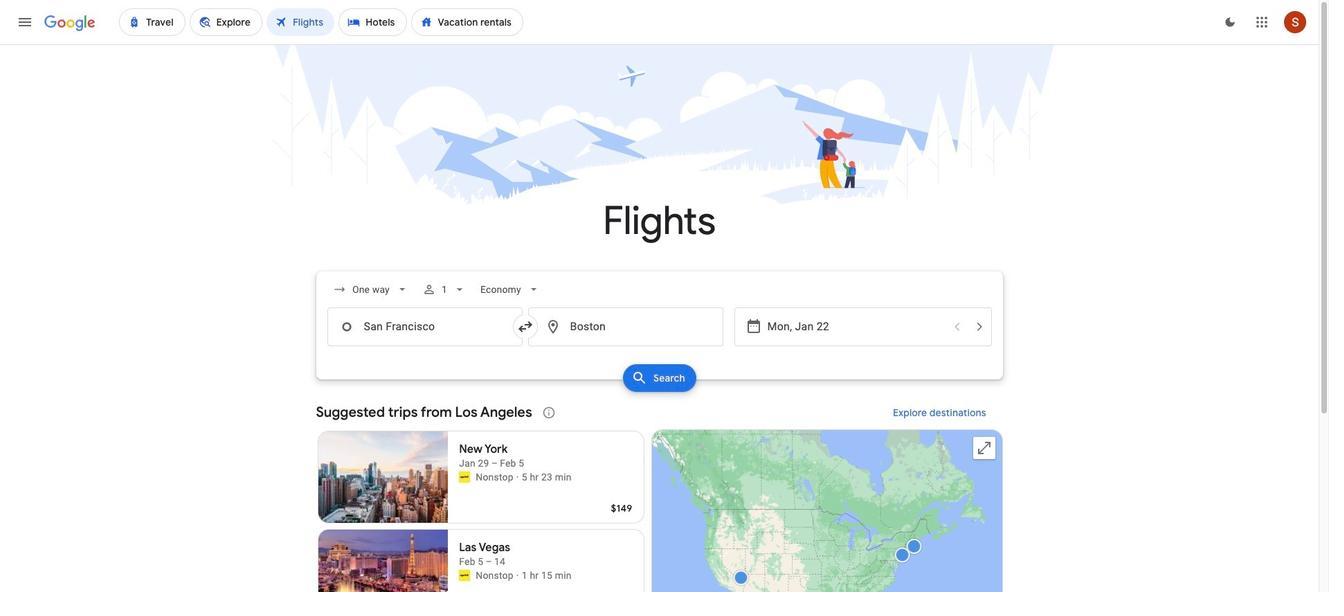 Task type: locate. For each thing, give the bounding box(es) containing it.
spirit image
[[459, 472, 470, 483], [459, 570, 470, 581]]

2  image from the top
[[517, 569, 519, 582]]

0 vertical spatial  image
[[517, 470, 519, 484]]

0 vertical spatial spirit image
[[459, 472, 470, 483]]

 image for first spirit image from the bottom
[[517, 569, 519, 582]]

1  image from the top
[[517, 470, 519, 484]]

Departure text field
[[768, 308, 945, 346]]

1 vertical spatial spirit image
[[459, 570, 470, 581]]

2 spirit image from the top
[[459, 570, 470, 581]]

1 vertical spatial  image
[[517, 569, 519, 582]]

None text field
[[327, 307, 523, 346], [528, 307, 723, 346], [327, 307, 523, 346], [528, 307, 723, 346]]

change appearance image
[[1214, 6, 1247, 39]]

None field
[[327, 277, 414, 302], [475, 277, 546, 302], [327, 277, 414, 302], [475, 277, 546, 302]]

 image
[[517, 470, 519, 484], [517, 569, 519, 582]]



Task type: vqa. For each thing, say whether or not it's contained in the screenshot.
the topmost c
no



Task type: describe. For each thing, give the bounding box(es) containing it.
suggested trips from los angeles region
[[316, 396, 1003, 592]]

Flight search field
[[305, 271, 1014, 396]]

main menu image
[[17, 14, 33, 30]]

1 spirit image from the top
[[459, 472, 470, 483]]

swap origin and destination. image
[[517, 319, 534, 335]]

149 US dollars text field
[[611, 502, 633, 515]]

 image for first spirit image from the top
[[517, 470, 519, 484]]



